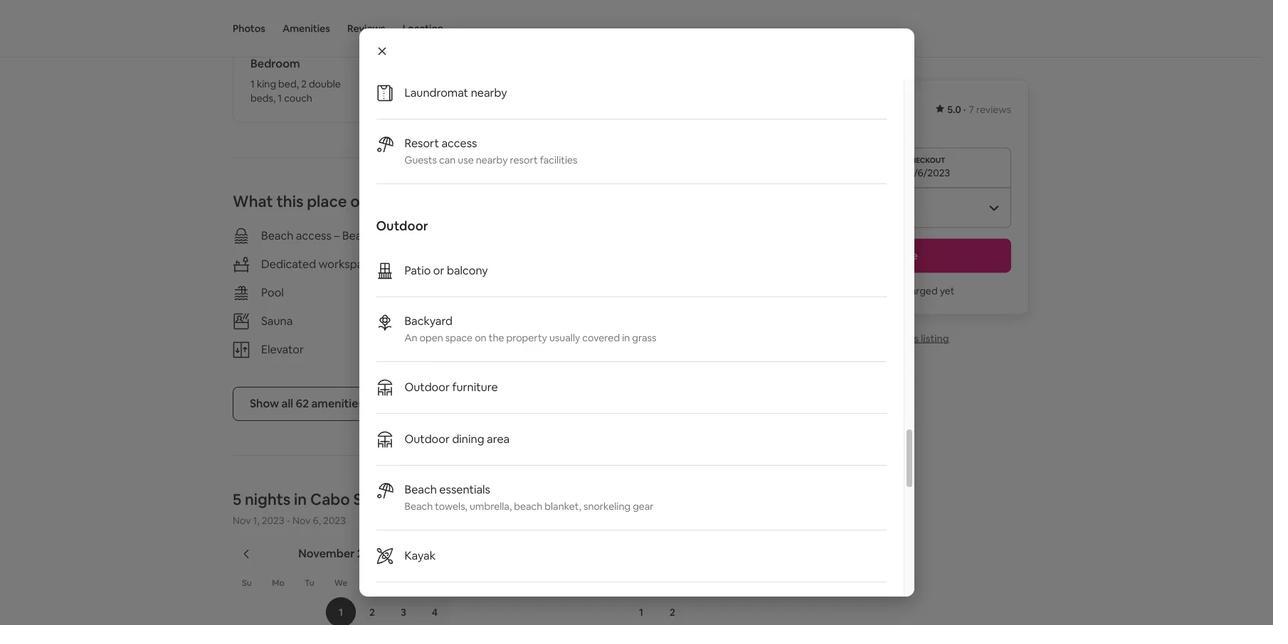 Task type: describe. For each thing, give the bounding box(es) containing it.
2 tu from the left
[[543, 579, 553, 590]]

access for resort
[[442, 136, 477, 151]]

bed,
[[278, 78, 299, 91]]

laundromat
[[405, 85, 469, 100]]

listing
[[921, 333, 950, 345]]

2 for 2nd the 2 button from the right
[[370, 607, 375, 620]]

couch
[[284, 92, 312, 105]]

beach access – beachfront
[[261, 229, 401, 244]]

show all 62 amenities button
[[233, 388, 381, 422]]

space
[[446, 332, 473, 345]]

1 1 button from the left
[[325, 598, 357, 626]]

beach for beach essentials beach towels, umbrella, beach blanket, snorkeling gear
[[405, 483, 437, 498]]

covered
[[583, 332, 620, 345]]

guests
[[405, 154, 437, 167]]

7
[[969, 103, 975, 116]]

sauna
[[261, 314, 293, 329]]

dedicated
[[261, 257, 316, 272]]

an
[[405, 332, 418, 345]]

backyard an open space on the property usually covered in grass
[[405, 314, 657, 345]]

11/6/2023 button
[[782, 148, 1012, 188]]

5 nights in cabo san lucas nov 1, 2023 - nov 6, 2023
[[233, 490, 426, 528]]

4 button
[[419, 598, 451, 626]]

2 we from the left
[[573, 579, 586, 590]]

reviews button
[[347, 0, 386, 57]]

0 horizontal spatial 2023
[[262, 515, 285, 528]]

outdoor dining area
[[405, 432, 510, 447]]

kayak
[[405, 549, 436, 564]]

1 nov from the left
[[233, 515, 251, 528]]

place
[[307, 192, 347, 212]]

facilities
[[540, 154, 578, 167]]

–
[[334, 229, 340, 244]]

outdoor for outdoor furniture
[[405, 380, 450, 395]]

tub
[[522, 286, 540, 301]]

resort
[[510, 154, 538, 167]]

2 nov from the left
[[293, 515, 311, 528]]

use
[[458, 154, 474, 167]]

king
[[257, 78, 276, 91]]

1 mo from the left
[[272, 579, 285, 590]]

cabo
[[310, 490, 350, 510]]

reserve button
[[782, 239, 1012, 273]]

2 su from the left
[[481, 579, 491, 590]]

beach
[[514, 501, 543, 513]]

towels,
[[435, 501, 468, 513]]

report
[[867, 333, 900, 345]]

6,
[[313, 515, 321, 528]]

2023 inside calendar application
[[357, 547, 384, 562]]

yet
[[940, 285, 955, 298]]

beach essentials beach towels, umbrella, beach blanket, snorkeling gear
[[405, 483, 654, 513]]

hot tub
[[500, 286, 540, 301]]

the
[[489, 332, 504, 345]]

offers
[[351, 192, 394, 212]]

in inside 5 nights in cabo san lucas nov 1, 2023 - nov 6, 2023
[[294, 490, 307, 510]]

beach for beach access – beachfront
[[261, 229, 294, 244]]

november 2023
[[299, 547, 384, 562]]

2 fr from the left
[[638, 579, 646, 590]]

backyard
[[405, 314, 453, 329]]

outdoor for outdoor dining area
[[405, 432, 450, 447]]

reserve
[[876, 249, 919, 263]]

photos button
[[233, 0, 266, 57]]

taxes
[[840, 118, 865, 131]]

blanket,
[[545, 501, 582, 513]]

2 for 2nd the 2 button from left
[[670, 607, 676, 620]]

show all 62 amenities
[[250, 397, 364, 412]]

1 tu from the left
[[305, 579, 315, 590]]

double
[[309, 78, 341, 91]]

what this place offers
[[233, 192, 394, 212]]

4
[[432, 607, 438, 620]]

total before taxes
[[782, 118, 865, 131]]

charged
[[900, 285, 938, 298]]

this for report
[[902, 333, 919, 345]]

nights
[[245, 490, 291, 510]]

2 sa from the left
[[669, 579, 678, 590]]

bedroom 1 king bed, 2 double beds, 1 couch
[[251, 57, 341, 105]]

outdoor furniture
[[405, 380, 498, 395]]

report this listing button
[[845, 333, 950, 345]]

patio or balcony
[[405, 263, 488, 278]]

resort
[[405, 136, 439, 151]]

1 horizontal spatial 2023
[[323, 515, 346, 528]]

hot
[[500, 286, 519, 301]]

grass
[[633, 332, 657, 345]]

lucas
[[384, 490, 426, 510]]

be
[[886, 285, 898, 298]]

gear
[[633, 501, 654, 513]]

in inside backyard an open space on the property usually covered in grass
[[623, 332, 630, 345]]

reviews
[[347, 22, 386, 35]]

reviews
[[977, 103, 1012, 116]]

san
[[354, 490, 380, 510]]

1 su from the left
[[242, 579, 252, 590]]



Task type: locate. For each thing, give the bounding box(es) containing it.
2 mo from the left
[[511, 579, 523, 590]]

11/6/2023
[[906, 167, 951, 179]]

1 horizontal spatial su
[[481, 579, 491, 590]]

0 vertical spatial outdoor
[[376, 218, 428, 234]]

62
[[296, 397, 309, 412]]

snorkeling
[[584, 501, 631, 513]]

property
[[507, 332, 548, 345]]

nearby right use
[[476, 154, 508, 167]]

beach
[[261, 229, 294, 244], [405, 483, 437, 498], [405, 501, 433, 513]]

3
[[401, 607, 407, 620]]

outdoor for outdoor
[[376, 218, 428, 234]]

·
[[964, 103, 967, 116]]

0 horizontal spatial su
[[242, 579, 252, 590]]

dedicated workspace
[[261, 257, 376, 272]]

1 horizontal spatial mo
[[511, 579, 523, 590]]

washer
[[500, 343, 539, 358]]

0 horizontal spatial th
[[367, 579, 378, 590]]

su
[[242, 579, 252, 590], [481, 579, 491, 590]]

resort access guests can use nearby resort facilities
[[405, 136, 578, 167]]

0 vertical spatial this
[[277, 192, 304, 212]]

access left the – at left
[[296, 229, 332, 244]]

1 horizontal spatial th
[[606, 579, 616, 590]]

on
[[475, 332, 487, 345]]

1 horizontal spatial sa
[[669, 579, 678, 590]]

0 horizontal spatial nov
[[233, 515, 251, 528]]

amenities
[[312, 397, 364, 412]]

5.0
[[948, 103, 962, 116]]

1 vertical spatial nearby
[[476, 154, 508, 167]]

laundromat nearby
[[405, 85, 508, 100]]

0 horizontal spatial fr
[[400, 579, 408, 590]]

beach left towels,
[[405, 501, 433, 513]]

0 horizontal spatial mo
[[272, 579, 285, 590]]

0 horizontal spatial we
[[334, 579, 348, 590]]

0 horizontal spatial 2
[[301, 78, 307, 91]]

0 vertical spatial access
[[442, 136, 477, 151]]

beach up towels,
[[405, 483, 437, 498]]

1 horizontal spatial 1 button
[[626, 598, 657, 626]]

beach up "dedicated"
[[261, 229, 294, 244]]

photos
[[233, 22, 266, 35]]

-
[[287, 515, 290, 528]]

0 horizontal spatial in
[[294, 490, 307, 510]]

location
[[403, 22, 444, 35]]

amenities button
[[283, 0, 330, 57]]

show
[[250, 397, 279, 412]]

1 fr from the left
[[400, 579, 408, 590]]

0 horizontal spatial 2 button
[[357, 598, 388, 626]]

you won't be charged yet
[[839, 285, 955, 298]]

2023 left -
[[262, 515, 285, 528]]

0 horizontal spatial this
[[277, 192, 304, 212]]

1 horizontal spatial access
[[442, 136, 477, 151]]

1 horizontal spatial tu
[[543, 579, 553, 590]]

1 horizontal spatial 2 button
[[657, 598, 689, 626]]

0 horizontal spatial sa
[[430, 579, 440, 590]]

access
[[442, 136, 477, 151], [296, 229, 332, 244]]

nov left "1,"
[[233, 515, 251, 528]]

2 vertical spatial outdoor
[[405, 432, 450, 447]]

5
[[233, 490, 242, 510]]

th
[[367, 579, 378, 590], [606, 579, 616, 590]]

what
[[233, 192, 273, 212]]

before
[[807, 118, 838, 131]]

2 2 button from the left
[[657, 598, 689, 626]]

this for what
[[277, 192, 304, 212]]

0 vertical spatial in
[[623, 332, 630, 345]]

this left place
[[277, 192, 304, 212]]

access inside resort access guests can use nearby resort facilities
[[442, 136, 477, 151]]

balcony
[[447, 263, 488, 278]]

2
[[301, 78, 307, 91], [370, 607, 375, 620], [670, 607, 676, 620]]

2023 right november
[[357, 547, 384, 562]]

1,
[[253, 515, 260, 528]]

5.0 · 7 reviews
[[948, 103, 1012, 116]]

2 th from the left
[[606, 579, 616, 590]]

2023
[[262, 515, 285, 528], [323, 515, 346, 528], [357, 547, 384, 562]]

2 horizontal spatial 2023
[[357, 547, 384, 562]]

1 horizontal spatial we
[[573, 579, 586, 590]]

calendar application
[[216, 532, 1176, 626]]

2 button
[[357, 598, 388, 626], [657, 598, 689, 626]]

elevator
[[261, 343, 304, 358]]

0 vertical spatial nearby
[[471, 85, 508, 100]]

amenities
[[283, 22, 330, 35]]

fr
[[400, 579, 408, 590], [638, 579, 646, 590]]

access for beach
[[296, 229, 332, 244]]

open
[[420, 332, 443, 345]]

patio
[[405, 263, 431, 278]]

1 vertical spatial outdoor
[[405, 380, 450, 395]]

1 we from the left
[[334, 579, 348, 590]]

total
[[782, 118, 805, 131]]

access up use
[[442, 136, 477, 151]]

1 vertical spatial access
[[296, 229, 332, 244]]

nov
[[233, 515, 251, 528], [293, 515, 311, 528]]

can
[[439, 154, 456, 167]]

1
[[251, 78, 255, 91], [278, 92, 282, 105], [339, 607, 343, 620], [639, 607, 644, 620]]

1 horizontal spatial 2
[[370, 607, 375, 620]]

0 horizontal spatial access
[[296, 229, 332, 244]]

this
[[277, 192, 304, 212], [902, 333, 919, 345]]

nov right -
[[293, 515, 311, 528]]

1 horizontal spatial this
[[902, 333, 919, 345]]

you
[[839, 285, 856, 298]]

essentials
[[440, 483, 491, 498]]

or
[[434, 263, 445, 278]]

nearby right laundromat
[[471, 85, 508, 100]]

we
[[334, 579, 348, 590], [573, 579, 586, 590]]

1 vertical spatial beach
[[405, 483, 437, 498]]

outdoor left dining
[[405, 432, 450, 447]]

1 2 button from the left
[[357, 598, 388, 626]]

2 vertical spatial beach
[[405, 501, 433, 513]]

pool
[[261, 286, 284, 301]]

2 1 button from the left
[[626, 598, 657, 626]]

dining
[[452, 432, 485, 447]]

1 th from the left
[[367, 579, 378, 590]]

nearby
[[471, 85, 508, 100], [476, 154, 508, 167]]

1 horizontal spatial nov
[[293, 515, 311, 528]]

furniture
[[452, 380, 498, 395]]

mo
[[272, 579, 285, 590], [511, 579, 523, 590]]

nearby inside resort access guests can use nearby resort facilities
[[476, 154, 508, 167]]

in left grass
[[623, 332, 630, 345]]

this left listing
[[902, 333, 919, 345]]

area
[[487, 432, 510, 447]]

won't
[[858, 285, 884, 298]]

location button
[[403, 0, 444, 57]]

0 vertical spatial beach
[[261, 229, 294, 244]]

what this place offers dialog
[[359, 0, 915, 597]]

2023 right the 6,
[[323, 515, 346, 528]]

outdoor left furniture
[[405, 380, 450, 395]]

1 vertical spatial this
[[902, 333, 919, 345]]

0 horizontal spatial 1 button
[[325, 598, 357, 626]]

1 sa from the left
[[430, 579, 440, 590]]

1 horizontal spatial fr
[[638, 579, 646, 590]]

beds,
[[251, 92, 276, 105]]

usually
[[550, 332, 581, 345]]

umbrella,
[[470, 501, 512, 513]]

all
[[282, 397, 293, 412]]

november
[[299, 547, 355, 562]]

in left the 'cabo' on the left
[[294, 490, 307, 510]]

outdoor down offers
[[376, 218, 428, 234]]

1 horizontal spatial in
[[623, 332, 630, 345]]

1 vertical spatial in
[[294, 490, 307, 510]]

workspace
[[319, 257, 376, 272]]

sa
[[430, 579, 440, 590], [669, 579, 678, 590]]

report this listing
[[867, 333, 950, 345]]

3 button
[[388, 598, 419, 626]]

2 inside bedroom 1 king bed, 2 double beds, 1 couch
[[301, 78, 307, 91]]

0 horizontal spatial tu
[[305, 579, 315, 590]]

2 horizontal spatial 2
[[670, 607, 676, 620]]



Task type: vqa. For each thing, say whether or not it's contained in the screenshot.
Washer
yes



